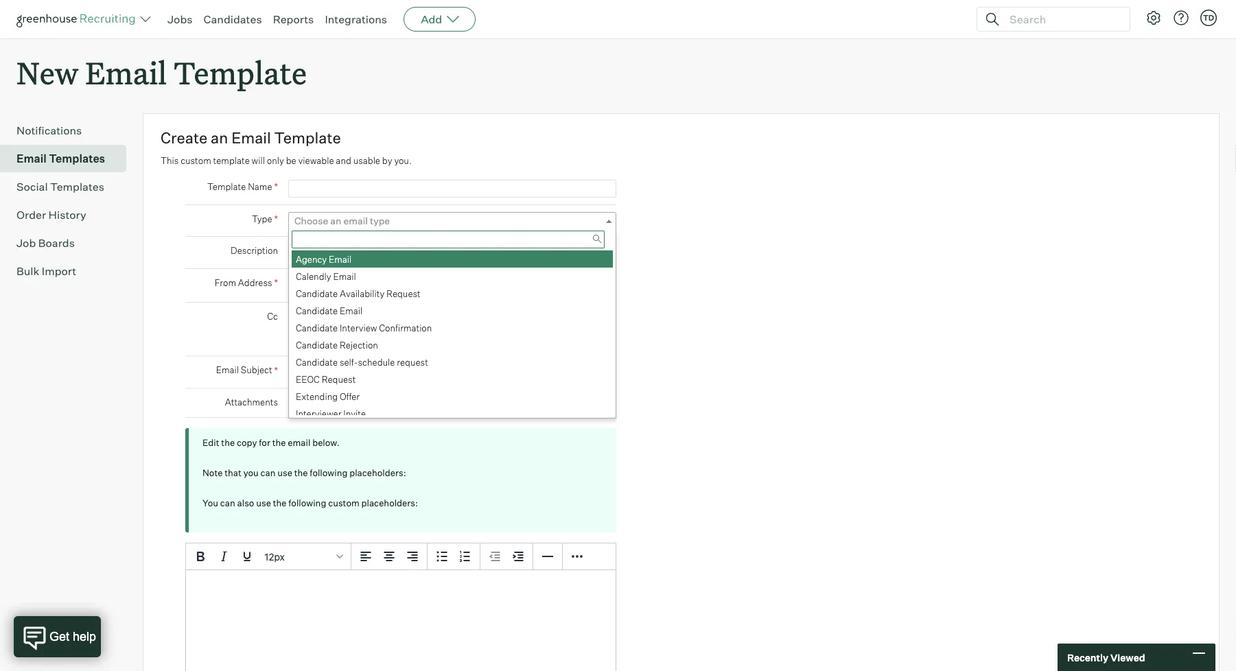Task type: describe. For each thing, give the bounding box(es) containing it.
candidates link
[[204, 12, 262, 26]]

note
[[203, 468, 223, 479]]

candidate's
[[299, 337, 348, 348]]

notifications link
[[16, 122, 121, 139]]

notifications
[[16, 124, 82, 137]]

subject
[[241, 365, 272, 376]]

12px toolbar
[[186, 544, 351, 571]]

Email Subject text field
[[288, 364, 616, 381]]

history
[[48, 208, 86, 222]]

integrations
[[325, 12, 387, 26]]

this custom template will only be viewable and usable by you.
[[161, 155, 412, 166]]

usable
[[353, 155, 380, 166]]

from address *
[[215, 277, 278, 289]]

12px button
[[259, 545, 348, 569]]

create
[[161, 129, 208, 147]]

0 vertical spatial email
[[344, 215, 368, 227]]

2 toolbar from the left
[[428, 544, 481, 571]]

cc
[[267, 311, 278, 322]]

job boards link
[[16, 235, 121, 251]]

will
[[252, 155, 265, 166]]

that
[[225, 468, 242, 479]]

interviewer
[[296, 408, 341, 419]]

1 vertical spatial following
[[289, 498, 326, 509]]

3 candidate from the top
[[296, 322, 338, 333]]

reports
[[273, 12, 314, 26]]

* for email subject *
[[274, 364, 278, 376]]

5 candidate from the top
[[296, 357, 338, 368]]

12px
[[264, 551, 285, 563]]

type *
[[252, 213, 278, 225]]

template
[[213, 155, 250, 166]]

confirmation
[[379, 322, 432, 333]]

email templates
[[16, 152, 105, 166]]

placeholders: for you can also use the following custom placeholders:
[[361, 498, 418, 509]]

1 candidate from the top
[[296, 288, 338, 299]]

and
[[336, 155, 351, 166]]

boards
[[38, 236, 75, 250]]

you.
[[394, 155, 412, 166]]

0 horizontal spatial can
[[220, 498, 235, 509]]

be
[[286, 155, 296, 166]]

availability
[[340, 288, 385, 299]]

also
[[237, 498, 254, 509]]

the right 'for'
[[272, 437, 286, 448]]

an for create
[[211, 129, 228, 147]]

* for template name *
[[274, 181, 278, 193]]

recently
[[1067, 652, 1109, 664]]

recently viewed
[[1067, 652, 1145, 664]]

template name *
[[207, 181, 278, 193]]

0 horizontal spatial email
[[288, 437, 311, 448]]

this
[[161, 155, 179, 166]]

edit
[[203, 437, 219, 448]]

placeholders: for note that you can use the following placeholders:
[[350, 468, 406, 479]]

the up you can also use the following custom placeholders: at the bottom
[[294, 468, 308, 479]]

Search text field
[[1006, 9, 1118, 29]]

create an email template
[[161, 129, 341, 147]]

2 * from the top
[[274, 213, 278, 225]]

agency email calendly email candidate availability request candidate email candidate interview confirmation candidate rejection candidate self-schedule request eeoc request extending offer interviewer invite
[[296, 254, 432, 419]]

0 vertical spatial use
[[278, 468, 292, 479]]

td button
[[1198, 7, 1220, 29]]

0 vertical spatial request
[[387, 288, 421, 299]]

rejection
[[340, 340, 378, 351]]

calendly
[[296, 271, 331, 282]]

new
[[16, 52, 78, 93]]

email inside email subject *
[[216, 365, 239, 376]]

bulk import
[[16, 264, 76, 278]]

1 vertical spatial template
[[274, 129, 341, 147]]

1 vertical spatial use
[[256, 498, 271, 509]]

integrations link
[[325, 12, 387, 26]]

by
[[382, 155, 392, 166]]

Candidate's Recruiter checkbox
[[288, 337, 297, 346]]

note that you can use the following placeholders:
[[203, 468, 406, 479]]

offer
[[340, 391, 360, 402]]

order history
[[16, 208, 86, 222]]

2 candidate from the top
[[296, 305, 338, 316]]

social templates link
[[16, 179, 121, 195]]

choose an email type
[[295, 215, 390, 227]]

name
[[248, 181, 272, 192]]

choose
[[295, 215, 328, 227]]

Description text field
[[288, 244, 616, 262]]

attachments
[[225, 397, 278, 408]]

self-
[[340, 357, 358, 368]]

an for choose
[[330, 215, 341, 227]]

schedule
[[358, 357, 395, 368]]

{{my_email_address}}
[[295, 280, 410, 292]]

type
[[370, 215, 390, 227]]

0 horizontal spatial request
[[322, 374, 356, 385]]

invite
[[343, 408, 366, 419]]

order history link
[[16, 207, 121, 223]]



Task type: vqa. For each thing, say whether or not it's contained in the screenshot.
second Test from the bottom of the page
no



Task type: locate. For each thing, give the bounding box(es) containing it.
* right the subject
[[274, 364, 278, 376]]

custom
[[181, 155, 211, 166], [328, 498, 360, 509]]

3 toolbar from the left
[[481, 544, 533, 571]]

template up viewable
[[274, 129, 341, 147]]

eeoc
[[296, 374, 320, 385]]

request down "self-"
[[322, 374, 356, 385]]

greenhouse recruiting image
[[16, 11, 140, 27]]

address
[[238, 277, 272, 288]]

1 horizontal spatial custom
[[328, 498, 360, 509]]

2 vertical spatial template
[[207, 181, 246, 192]]

candidates
[[204, 12, 262, 26]]

placeholders: up 12px group
[[361, 498, 418, 509]]

custom down create
[[181, 155, 211, 166]]

1 horizontal spatial use
[[278, 468, 292, 479]]

candidate's recruiter
[[299, 337, 387, 348]]

email subject *
[[216, 364, 278, 376]]

following down note that you can use the following placeholders:
[[289, 498, 326, 509]]

td
[[1203, 13, 1214, 22]]

agency
[[296, 254, 327, 265]]

* for from address *
[[274, 277, 278, 289]]

viewed
[[1111, 652, 1145, 664]]

jobs link
[[168, 12, 193, 26]]

can
[[261, 468, 276, 479], [220, 498, 235, 509]]

template inside template name *
[[207, 181, 246, 192]]

use right also
[[256, 498, 271, 509]]

interview
[[340, 322, 377, 333]]

an right "choose"
[[330, 215, 341, 227]]

extending
[[296, 391, 338, 402]]

1 horizontal spatial request
[[387, 288, 421, 299]]

template down candidates link
[[174, 52, 307, 93]]

placeholders: down invite
[[350, 468, 406, 479]]

following
[[310, 468, 348, 479], [289, 498, 326, 509]]

request
[[397, 357, 428, 368]]

1 vertical spatial placeholders:
[[361, 498, 418, 509]]

1 toolbar from the left
[[351, 544, 428, 571]]

request up "confirmation"
[[387, 288, 421, 299]]

0 vertical spatial custom
[[181, 155, 211, 166]]

placeholders:
[[350, 468, 406, 479], [361, 498, 418, 509]]

3 * from the top
[[274, 277, 278, 289]]

the right edit
[[221, 437, 235, 448]]

new email template
[[16, 52, 307, 93]]

None text field
[[289, 311, 602, 328]]

viewable
[[298, 155, 334, 166]]

0 vertical spatial template
[[174, 52, 307, 93]]

can right you
[[261, 468, 276, 479]]

you
[[203, 498, 218, 509]]

1 horizontal spatial an
[[330, 215, 341, 227]]

type
[[252, 213, 272, 224]]

templates
[[49, 152, 105, 166], [50, 180, 104, 194]]

1 vertical spatial request
[[322, 374, 356, 385]]

{{my_email_address}} link
[[288, 276, 606, 296]]

td button
[[1201, 10, 1217, 26]]

* right 'type'
[[274, 213, 278, 225]]

recruiter
[[350, 337, 387, 348]]

job
[[16, 236, 36, 250]]

* right name
[[274, 181, 278, 193]]

0 horizontal spatial use
[[256, 498, 271, 509]]

edit the copy for the email below.
[[203, 437, 340, 448]]

custom down note that you can use the following placeholders:
[[328, 498, 360, 509]]

* right the address at top
[[274, 277, 278, 289]]

None file field
[[288, 396, 462, 411]]

email left the below.
[[288, 437, 311, 448]]

from
[[215, 277, 236, 288]]

0 vertical spatial templates
[[49, 152, 105, 166]]

following down the below.
[[310, 468, 348, 479]]

request
[[387, 288, 421, 299], [322, 374, 356, 385]]

4 candidate from the top
[[296, 340, 338, 351]]

for
[[259, 437, 270, 448]]

job boards
[[16, 236, 75, 250]]

0 horizontal spatial custom
[[181, 155, 211, 166]]

email left type
[[344, 215, 368, 227]]

description
[[231, 245, 278, 256]]

templates up order history "link"
[[50, 180, 104, 194]]

1 vertical spatial email
[[288, 437, 311, 448]]

use down edit the copy for the email below.
[[278, 468, 292, 479]]

email templates link
[[16, 150, 121, 167]]

templates for email templates
[[49, 152, 105, 166]]

below.
[[312, 437, 340, 448]]

0 vertical spatial can
[[261, 468, 276, 479]]

an up template
[[211, 129, 228, 147]]

1 horizontal spatial can
[[261, 468, 276, 479]]

reports link
[[273, 12, 314, 26]]

social templates
[[16, 180, 104, 194]]

None text field
[[292, 231, 605, 249]]

import
[[42, 264, 76, 278]]

you
[[243, 468, 259, 479]]

template
[[174, 52, 307, 93], [274, 129, 341, 147], [207, 181, 246, 192]]

0 vertical spatial an
[[211, 129, 228, 147]]

0 vertical spatial placeholders:
[[350, 468, 406, 479]]

1 vertical spatial custom
[[328, 498, 360, 509]]

Template Name text field
[[288, 180, 616, 198]]

add
[[421, 12, 442, 26]]

4 * from the top
[[274, 364, 278, 376]]

jobs
[[168, 12, 193, 26]]

1 * from the top
[[274, 181, 278, 193]]

the right also
[[273, 498, 287, 509]]

order
[[16, 208, 46, 222]]

1 vertical spatial templates
[[50, 180, 104, 194]]

*
[[274, 181, 278, 193], [274, 213, 278, 225], [274, 277, 278, 289], [274, 364, 278, 376]]

templates up social templates link
[[49, 152, 105, 166]]

12px group
[[186, 544, 616, 571]]

you can also use the following custom placeholders:
[[203, 498, 418, 509]]

toolbar
[[351, 544, 428, 571], [428, 544, 481, 571], [481, 544, 533, 571]]

template down template
[[207, 181, 246, 192]]

0 horizontal spatial an
[[211, 129, 228, 147]]

candidate
[[296, 288, 338, 299], [296, 305, 338, 316], [296, 322, 338, 333], [296, 340, 338, 351], [296, 357, 338, 368]]

use
[[278, 468, 292, 479], [256, 498, 271, 509]]

an
[[211, 129, 228, 147], [330, 215, 341, 227]]

templates for social templates
[[50, 180, 104, 194]]

1 vertical spatial an
[[330, 215, 341, 227]]

1 vertical spatial can
[[220, 498, 235, 509]]

bulk
[[16, 264, 39, 278]]

only
[[267, 155, 284, 166]]

copy
[[237, 437, 257, 448]]

choose an email type link
[[288, 212, 616, 229]]

email
[[85, 52, 167, 93], [231, 129, 271, 147], [16, 152, 47, 166], [329, 254, 352, 265], [333, 271, 356, 282], [340, 305, 363, 316], [216, 365, 239, 376]]

the
[[221, 437, 235, 448], [272, 437, 286, 448], [294, 468, 308, 479], [273, 498, 287, 509]]

bulk import link
[[16, 263, 121, 280]]

0 vertical spatial following
[[310, 468, 348, 479]]

email
[[344, 215, 368, 227], [288, 437, 311, 448]]

can right the you
[[220, 498, 235, 509]]

configure image
[[1146, 10, 1162, 26]]

social
[[16, 180, 48, 194]]

1 horizontal spatial email
[[344, 215, 368, 227]]

add button
[[404, 7, 476, 32]]



